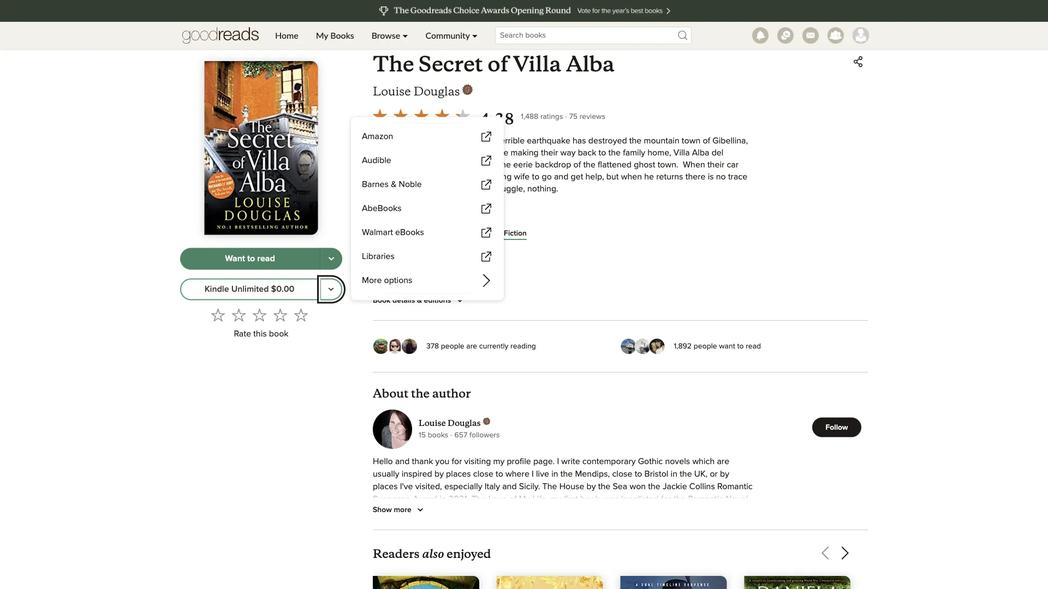 Task type: vqa. For each thing, say whether or not it's contained in the screenshot.
Thing
no



Task type: locate. For each thing, give the bounding box(es) containing it.
barnes
[[362, 180, 389, 189]]

and down grief
[[628, 268, 643, 277]]

ratings
[[540, 113, 563, 121]]

0 horizontal spatial enzo
[[373, 149, 392, 157]]

▾ right community
[[472, 30, 478, 41]]

day.
[[405, 209, 422, 217]]

0 horizontal spatial book,
[[408, 546, 430, 554]]

town
[[682, 137, 701, 146]]

average rating of 4.38 stars. figure
[[370, 105, 521, 130]]

the down live
[[542, 483, 557, 492]]

1 show from the top
[[373, 212, 392, 220]]

in down mafia
[[449, 268, 456, 277]]

0 vertical spatial he
[[644, 173, 654, 181]]

ghost inside just months after a terrible earthquake has destroyed the mountain town of gibellina, enzo and his wife irene borgata are making their way back to the family home, villa alba del ciliegio, on roads overlooked by the eerie backdrop of the flattened ghost town.  when their car breaks down, enzo leaves his young wife to go and get help, but when he returns there is no trace of irene.  no body, no sign of a struggle, nothing.
[[634, 161, 655, 169]]

options
[[384, 276, 413, 285]]

2 vertical spatial my
[[725, 508, 736, 517]]

douglas for goodreads author image associated with the topmost louise douglas link
[[414, 84, 460, 99]]

show for just months after a terrible earthquake has destroyed the mountain town of gibellina, enzo and his wife irene borgata are making their way back to the family home, villa alba del ciliegio, on roads overlooked by the eerie backdrop of the flattened ghost town.  when their car breaks down, enzo leaves his young wife to go and get help, but when he returns there is no trace of irene.  no body, no sign of a struggle, nothing.
[[373, 212, 392, 220]]

kindle down borgata,
[[410, 252, 431, 259]]

alba
[[566, 51, 615, 78], [692, 149, 710, 157], [562, 268, 579, 277]]

0 vertical spatial show more
[[373, 212, 412, 220]]

crime
[[510, 209, 532, 217]]

1 vertical spatial family
[[477, 280, 500, 289]]

douglas
[[414, 84, 460, 99], [448, 418, 481, 429]]

murky:
[[420, 256, 446, 265]]

1 horizontal spatial enzo's
[[571, 232, 596, 241]]

0 vertical spatial read
[[257, 255, 275, 263]]

family inside just months after a terrible earthquake has destroyed the mountain town of gibellina, enzo and his wife irene borgata are making their way back to the family home, villa alba del ciliegio, on roads overlooked by the eerie backdrop of the flattened ghost town.  when their car breaks down, enzo leaves his young wife to go and get help, but when he returns there is no trace of irene.  no body, no sign of a struggle, nothing.
[[623, 149, 645, 157]]

ciliegio, down grief
[[596, 268, 626, 277]]

1 horizontal spatial enzo
[[427, 173, 446, 181]]

is right 2021
[[684, 546, 690, 554]]

visiting
[[464, 458, 491, 467]]

2 vertical spatial villa
[[543, 268, 559, 277]]

0 horizontal spatial are
[[466, 343, 477, 350]]

0 vertical spatial no
[[716, 173, 726, 181]]

1 horizontal spatial their
[[708, 161, 725, 169]]

missing up childhood
[[718, 221, 747, 229]]

alba inside tv showman and true crime aficionado milo conti is italy's darling, uncovering and solving historic crimes for his legion of fans. when he turns his attention to the story of the missing irene borgata, accusing her husband of her murder, enzo's daughter maddi asks her childhood friend, retired detective jane cobain, for help to prove her father's innocence. but the tale jane discovers is murky: mafia meetings, infidelity, mistaken identity, grief and unshakable love.  as the world slowly closes in on the claustrophobic villa alba del ciliegio, and the house begins to reveal its secrets, will the borgata family wish they'd never asked jane to investigate? and what did happen to enzo's missing wife irene?
[[562, 268, 579, 277]]

1,488
[[521, 113, 538, 121]]

asked
[[571, 280, 594, 289]]

goodreads author image for the bottom louise douglas link
[[483, 418, 491, 426]]

douglas up "average rating of 4.38 stars." figure at the top left of the page
[[414, 84, 460, 99]]

my left "profile"
[[493, 458, 505, 467]]

people for 378
[[441, 343, 465, 350]]

which
[[693, 458, 715, 467]]

0 horizontal spatial ghost
[[634, 161, 655, 169]]

book, up rna
[[580, 496, 602, 504]]

2 vertical spatial are
[[717, 458, 730, 467]]

1 vertical spatial no
[[445, 185, 455, 193]]

show more up solving
[[373, 212, 412, 220]]

1 vertical spatial my
[[551, 496, 562, 504]]

irene.  no
[[383, 185, 420, 193]]

1 horizontal spatial wife
[[472, 292, 488, 301]]

1 close from the left
[[473, 470, 494, 479]]

read right the want
[[746, 343, 761, 350]]

be
[[552, 546, 561, 554]]

1 horizontal spatial story
[[723, 546, 741, 554]]

to up "did" at the right of page
[[714, 268, 721, 277]]

1 horizontal spatial &
[[417, 297, 422, 305]]

kindle unlimited $0.00
[[205, 285, 294, 294]]

in up the turned-
[[474, 546, 480, 554]]

is left due on the right of the page
[[516, 546, 522, 554]]

third,
[[373, 521, 392, 529]]

goodreads author image
[[462, 84, 473, 95], [483, 418, 491, 426]]

0 horizontal spatial was
[[491, 521, 506, 529]]

1 vertical spatial alba
[[692, 149, 710, 157]]

2 vertical spatial my
[[445, 508, 456, 517]]

home link
[[266, 22, 307, 49]]

her up identity,
[[582, 244, 595, 253]]

book cover image
[[373, 577, 479, 590], [497, 577, 603, 590], [621, 577, 727, 590], [744, 577, 851, 590]]

0 horizontal spatial sicily.
[[396, 137, 418, 146]]

1 vertical spatial was
[[491, 521, 506, 529]]

0 vertical spatial enzo's
[[571, 232, 596, 241]]

especially
[[444, 483, 482, 492]]

published
[[564, 546, 601, 554]]

goodreads author image up followers
[[483, 418, 491, 426]]

1 horizontal spatial sicily.
[[519, 483, 540, 492]]

on down be
[[560, 558, 570, 567]]

a down award,
[[692, 546, 697, 554]]

1968, sicily.
[[373, 137, 423, 146]]

0 horizontal spatial people
[[441, 343, 465, 350]]

1 vertical spatial borgata
[[445, 280, 475, 289]]

maddi
[[635, 232, 659, 241]]

1 vertical spatial kindle
[[205, 285, 229, 294]]

jane down historical
[[464, 244, 483, 253]]

eerie
[[513, 161, 533, 169]]

jane down childhood
[[718, 244, 736, 253]]

the right about
[[411, 386, 430, 401]]

0 vertical spatial louise
[[373, 84, 411, 99]]

book
[[373, 297, 391, 305]]

▾ for browse ▾
[[403, 30, 408, 41]]

& right details
[[417, 297, 422, 305]]

the up young
[[499, 161, 511, 169]]

1 vertical spatial book,
[[489, 508, 511, 517]]

by inside just months after a terrible earthquake has destroyed the mountain town of gibellina, enzo and his wife irene borgata are making their way back to the family home, villa alba del ciliegio, on roads overlooked by the eerie backdrop of the flattened ghost town.  when their car breaks down, enzo leaves his young wife to go and get help, but when he returns there is no trace of irene.  no body, no sign of a struggle, nothing.
[[487, 161, 497, 169]]

help
[[529, 244, 546, 253]]

2 more from the top
[[394, 507, 412, 514]]

0 horizontal spatial won
[[562, 508, 579, 517]]

del up "asked"
[[581, 268, 593, 277]]

story down novel
[[723, 546, 741, 554]]

audible button
[[358, 150, 497, 172]]

1 vertical spatial enzo's
[[414, 292, 439, 301]]

irene up friend,
[[373, 232, 393, 241]]

1,488 ratings and 75 reviews figure
[[521, 110, 605, 123]]

show more down suspense
[[373, 507, 412, 514]]

story inside tv showman and true crime aficionado milo conti is italy's darling, uncovering and solving historic crimes for his legion of fans. when he turns his attention to the story of the missing irene borgata, accusing her husband of her murder, enzo's daughter maddi asks her childhood friend, retired detective jane cobain, for help to prove her father's innocence. but the tale jane discovers is murky: mafia meetings, infidelity, mistaken identity, grief and unshakable love.  as the world slowly closes in on the claustrophobic villa alba del ciliegio, and the house begins to reveal its secrets, will the borgata family wish they'd never asked jane to investigate? and what did happen to enzo's missing wife irene?
[[673, 221, 691, 229]]

alba inside just months after a terrible earthquake has destroyed the mountain town of gibellina, enzo and his wife irene borgata are making their way back to the family home, villa alba del ciliegio, on roads overlooked by the eerie backdrop of the flattened ghost town.  when their car breaks down, enzo leaves his young wife to go and get help, but when he returns there is no trace of irene.  no body, no sign of a struggle, nothing.
[[692, 149, 710, 157]]

are up the "or"
[[717, 458, 730, 467]]

1 horizontal spatial was
[[604, 496, 619, 504]]

2 show more from the top
[[373, 507, 412, 514]]

1 horizontal spatial jane
[[597, 280, 615, 289]]

alba down town
[[692, 149, 710, 157]]

borgata,
[[395, 232, 427, 241]]

enzo's down turns
[[571, 232, 596, 241]]

0 vertical spatial villa
[[513, 51, 561, 78]]

of down breaks
[[373, 185, 380, 193]]

the down meetings,
[[470, 268, 482, 277]]

was up rna
[[604, 496, 619, 504]]

community ▾
[[426, 30, 478, 41]]

1 people from the left
[[441, 343, 465, 350]]

0 horizontal spatial missing
[[441, 292, 470, 301]]

overlooked
[[442, 161, 485, 169]]

1 vertical spatial del
[[581, 268, 593, 277]]

book, inside the next book, the room in the attic is due to be published in october 2021 and is a ghost story set in a victorian asylum-turned-boarding school on dartmoor.
[[408, 546, 430, 554]]

her down fans.
[[525, 232, 538, 241]]

1 horizontal spatial close
[[612, 470, 633, 479]]

gothic
[[638, 458, 663, 467]]

flattened
[[598, 161, 632, 169]]

ghost
[[634, 161, 655, 169], [699, 546, 720, 554]]

was right the us
[[491, 521, 506, 529]]

romantic up novel
[[717, 483, 753, 492]]

story up the asks
[[673, 221, 691, 229]]

my up the 'you,'
[[551, 496, 562, 504]]

more
[[394, 212, 412, 220], [394, 507, 412, 514]]

0 vertical spatial book,
[[580, 496, 602, 504]]

1 horizontal spatial irene
[[442, 149, 462, 157]]

my down novel
[[725, 508, 736, 517]]

walmart
[[362, 228, 393, 237]]

wife inside tv showman and true crime aficionado milo conti is italy's darling, uncovering and solving historic crimes for his legion of fans. when he turns his attention to the story of the missing irene borgata, accusing her husband of her murder, enzo's daughter maddi asks her childhood friend, retired detective jane cobain, for help to prove her father's innocence. but the tale jane discovers is murky: mafia meetings, infidelity, mistaken identity, grief and unshakable love.  as the world slowly closes in on the claustrophobic villa alba del ciliegio, and the house begins to reveal its secrets, will the borgata family wish they'd never asked jane to investigate? and what did happen to enzo's missing wife irene?
[[472, 292, 488, 301]]

ciliegio, up breaks
[[373, 161, 404, 169]]

show more for just months after a terrible earthquake has destroyed the mountain town of gibellina, enzo and his wife irene borgata are making their way back to the family home, villa alba del ciliegio, on roads overlooked by the eerie backdrop of the flattened ghost town.  when their car breaks down, enzo leaves his young wife to go and get help, but when he returns there is no trace of irene.  no body, no sign of a struggle, nothing.
[[373, 212, 412, 220]]

more down suspense
[[394, 507, 412, 514]]

None search field
[[486, 27, 701, 44]]

0 horizontal spatial read
[[257, 255, 275, 263]]

he right when
[[644, 173, 654, 181]]

are left currently
[[466, 343, 477, 350]]

next
[[390, 546, 406, 554]]

1 book cover image from the left
[[373, 577, 479, 590]]

louise douglas link up rating 4.38 out of 5 image
[[373, 84, 473, 99]]

rating 0 out of 5 group
[[208, 305, 311, 326]]

show more button up third,
[[373, 504, 427, 517]]

longlisted
[[621, 496, 659, 504]]

tv
[[424, 209, 435, 217]]

2 horizontal spatial my
[[725, 508, 736, 517]]

0 vertical spatial ciliegio,
[[373, 161, 404, 169]]

to down grief
[[617, 280, 625, 289]]

help,
[[586, 173, 604, 181]]

1 more from the top
[[394, 212, 412, 220]]

my up missing
[[519, 496, 530, 504]]

house
[[660, 268, 683, 277]]

wife left irene?
[[472, 292, 488, 301]]

sicily. left just
[[396, 137, 418, 146]]

the
[[373, 51, 414, 78], [542, 483, 557, 492], [472, 496, 486, 504], [394, 521, 409, 529], [373, 546, 388, 554], [432, 546, 447, 554]]

jackie
[[663, 483, 687, 492]]

0 horizontal spatial ▾
[[403, 30, 408, 41]]

1 horizontal spatial louise
[[419, 418, 446, 429]]

mystery
[[406, 230, 433, 238]]

my books link
[[307, 22, 363, 49]]

1 vertical spatial on
[[458, 268, 468, 277]]

the left sea
[[598, 483, 611, 492]]

1 vertical spatial missing
[[441, 292, 470, 301]]

1 horizontal spatial kindle
[[410, 252, 431, 259]]

vote now in the opening round of the 2023 goodreads choice awards image
[[127, 0, 921, 22]]

0 horizontal spatial family
[[477, 280, 500, 289]]

4.38
[[480, 110, 514, 129]]

0 horizontal spatial places
[[373, 483, 398, 492]]

romantic down collins
[[688, 496, 724, 504]]

missing
[[513, 508, 542, 517]]

2 show from the top
[[373, 507, 392, 514]]

family up flattened
[[623, 149, 645, 157]]

uncovering
[[679, 209, 722, 217]]

wife down eerie
[[514, 173, 530, 181]]

0 vertical spatial sicily.
[[396, 137, 418, 146]]

1 vertical spatial show more button
[[373, 504, 427, 517]]

0 vertical spatial enzo
[[373, 149, 392, 157]]

no left trace at the right top
[[716, 173, 726, 181]]

sicily.
[[396, 137, 418, 146], [519, 483, 540, 492]]

0 horizontal spatial my
[[316, 30, 328, 41]]

2 vertical spatial on
[[560, 558, 570, 567]]

0 vertical spatial show more button
[[373, 210, 427, 223]]

ghost up when
[[634, 161, 655, 169]]

after
[[471, 137, 489, 146]]

1 vertical spatial are
[[466, 343, 477, 350]]

down,
[[401, 173, 424, 181]]

0 vertical spatial louise douglas
[[373, 84, 460, 99]]

hello
[[373, 458, 393, 467]]

to
[[599, 149, 606, 157], [532, 173, 540, 181], [648, 221, 656, 229], [548, 244, 556, 253], [247, 255, 255, 263], [714, 268, 721, 277], [617, 280, 625, 289], [404, 292, 412, 301], [737, 343, 744, 350], [496, 470, 503, 479], [635, 470, 642, 479], [542, 546, 549, 554]]

on inside the next book, the room in the attic is due to be published in october 2021 and is a ghost story set in a victorian asylum-turned-boarding school on dartmoor.
[[560, 558, 570, 567]]

and right 2021
[[667, 546, 682, 554]]

0 vertical spatial i
[[557, 458, 559, 467]]

2 vertical spatial book,
[[408, 546, 430, 554]]

2 horizontal spatial on
[[560, 558, 570, 567]]

1 vertical spatial story
[[723, 546, 741, 554]]

enzo up body,
[[427, 173, 446, 181]]

page.
[[533, 458, 555, 467]]

0 horizontal spatial he
[[566, 221, 575, 229]]

0 vertical spatial won
[[630, 483, 646, 492]]

want
[[225, 255, 245, 263]]

2 close from the left
[[612, 470, 633, 479]]

summer
[[605, 521, 636, 529]]

0 vertical spatial was
[[604, 496, 619, 504]]

world
[[373, 268, 394, 277]]

the up set
[[373, 546, 388, 554]]

0 vertical spatial my
[[493, 458, 505, 467]]

ciliegio, inside just months after a terrible earthquake has destroyed the mountain town of gibellina, enzo and his wife irene borgata are making their way back to the family home, villa alba del ciliegio, on roads overlooked by the eerie backdrop of the flattened ghost town.  when their car breaks down, enzo leaves his young wife to go and get help, but when he returns there is no trace of irene.  no body, no sign of a struggle, nothing.
[[373, 161, 404, 169]]

0 vertical spatial on
[[406, 161, 416, 169]]

currently
[[479, 343, 509, 350]]

are
[[496, 149, 509, 157], [466, 343, 477, 350], [717, 458, 730, 467]]

books
[[330, 30, 354, 41]]

rate 5 out of 5 image
[[294, 308, 308, 322]]

irene inside just months after a terrible earthquake has destroyed the mountain town of gibellina, enzo and his wife irene borgata are making their way back to the family home, villa alba del ciliegio, on roads overlooked by the eerie backdrop of the flattened ghost town.  when their car breaks down, enzo leaves his young wife to go and get help, but when he returns there is no trace of irene.  no body, no sign of a struggle, nothing.
[[442, 149, 462, 157]]

investigate?
[[627, 280, 672, 289]]

want to read button
[[180, 248, 320, 270]]

sign
[[457, 185, 473, 193]]

their
[[541, 149, 558, 157], [708, 161, 725, 169]]

louise douglas up rating 4.38 out of 5 image
[[373, 84, 460, 99]]

people right 378
[[441, 343, 465, 350]]

usually
[[373, 470, 399, 479]]

reveal
[[723, 268, 747, 277]]

0 vertical spatial irene
[[442, 149, 462, 157]]

just
[[423, 137, 438, 146]]

and up 'inspired'
[[395, 458, 410, 467]]

1 vertical spatial &
[[417, 297, 422, 305]]

louise douglas link
[[373, 84, 473, 99], [419, 418, 500, 429]]

my down 2021.
[[445, 508, 456, 517]]

1 horizontal spatial he
[[644, 173, 654, 181]]

2 show more button from the top
[[373, 504, 427, 517]]

want to read
[[225, 255, 275, 263]]

its
[[373, 280, 382, 289]]

due
[[525, 546, 539, 554]]

of up get at the right of the page
[[574, 161, 581, 169]]

1 horizontal spatial read
[[746, 343, 761, 350]]

2 ▾ from the left
[[472, 30, 478, 41]]

0 vertical spatial ghost
[[634, 161, 655, 169]]

he left turns
[[566, 221, 575, 229]]

1 vertical spatial i
[[532, 470, 534, 479]]

1 vertical spatial irene
[[373, 232, 393, 241]]

rate 2 out of 5 image
[[232, 308, 246, 322]]

show up solving
[[373, 212, 392, 220]]

my left books
[[316, 30, 328, 41]]

1 horizontal spatial places
[[446, 470, 471, 479]]

0 vertical spatial borgata
[[464, 149, 494, 157]]

0 horizontal spatial del
[[581, 268, 593, 277]]

1 vertical spatial read
[[746, 343, 761, 350]]

goodreads author image down secret
[[462, 84, 473, 95]]

he
[[644, 173, 654, 181], [566, 221, 575, 229]]

to left be
[[542, 546, 549, 554]]

4 book cover image from the left
[[744, 577, 851, 590]]

story inside the next book, the room in the attic is due to be published in october 2021 and is a ghost story set in a victorian asylum-turned-boarding school on dartmoor.
[[723, 546, 741, 554]]

legion
[[485, 221, 509, 229]]

del down "gibellina,"
[[712, 149, 724, 157]]

the left mountain
[[629, 137, 642, 146]]

0 vertical spatial wife
[[424, 149, 440, 157]]

1 vertical spatial he
[[566, 221, 575, 229]]

kindle up the rate 1 out of 5 "icon"
[[205, 285, 229, 294]]

are down terrible
[[496, 149, 509, 157]]

1 ▾ from the left
[[403, 30, 408, 41]]

won up longlisted
[[630, 483, 646, 492]]

of down fans.
[[516, 232, 523, 241]]

1 show more from the top
[[373, 212, 412, 220]]

her
[[465, 232, 478, 241], [525, 232, 538, 241], [681, 232, 693, 241], [582, 244, 595, 253]]

places
[[446, 470, 471, 479], [373, 483, 398, 492]]

fans.
[[521, 221, 539, 229]]

1 vertical spatial ghost
[[699, 546, 720, 554]]

award
[[413, 496, 437, 504]]

1 horizontal spatial ciliegio,
[[596, 268, 626, 277]]

just months after a terrible earthquake has destroyed the mountain town of gibellina, enzo and his wife irene borgata are making their way back to the family home, villa alba del ciliegio, on roads overlooked by the eerie backdrop of the flattened ghost town.  when their car breaks down, enzo leaves his young wife to go and get help, but when he returns there is no trace of irene.  no body, no sign of a struggle, nothing.
[[373, 137, 748, 193]]

show more
[[373, 212, 412, 220], [373, 507, 412, 514]]

2 people from the left
[[694, 343, 717, 350]]

and down backdrop at right top
[[554, 173, 569, 181]]

1 horizontal spatial goodreads author image
[[483, 418, 491, 426]]

1 show more button from the top
[[373, 210, 427, 223]]

rate 1 out of 5 image
[[211, 308, 225, 322]]

Search by book title or ISBN text field
[[495, 27, 692, 44]]

show for the next book, the room in the attic is due to be published in october 2021 and is a ghost story set in a victorian asylum-turned-boarding school on dartmoor.
[[373, 507, 392, 514]]

romantic
[[717, 483, 753, 492], [688, 496, 724, 504]]

meetings,
[[471, 256, 508, 265]]

missing
[[718, 221, 747, 229], [441, 292, 470, 301]]

historical fiction link
[[470, 228, 527, 239]]

people for 1,892
[[694, 343, 717, 350]]

0 vertical spatial show
[[373, 212, 392, 220]]

0 horizontal spatial louise
[[373, 84, 411, 99]]

to right want
[[247, 255, 255, 263]]

1 horizontal spatial my
[[551, 496, 562, 504]]

1 vertical spatial goodreads author image
[[483, 418, 491, 426]]

rate 4 out of 5 image
[[273, 308, 287, 322]]

libraries button
[[358, 246, 497, 268]]

audible
[[362, 156, 391, 165]]

1 horizontal spatial ghost
[[699, 546, 720, 554]]

irene down months
[[442, 149, 462, 157]]

fiction
[[504, 230, 527, 238]]

true
[[493, 209, 508, 217]]



Task type: describe. For each thing, give the bounding box(es) containing it.
by down 'mendips,'
[[587, 483, 596, 492]]

libraries
[[362, 252, 395, 261]]

rna
[[595, 508, 613, 517]]

ciliegio, inside tv showman and true crime aficionado milo conti is italy's darling, uncovering and solving historic crimes for his legion of fans. when he turns his attention to the story of the missing irene borgata, accusing her husband of her murder, enzo's daughter maddi asks her childhood friend, retired detective jane cobain, for help to prove her father's innocence. but the tale jane discovers is murky: mafia meetings, infidelity, mistaken identity, grief and unshakable love.  as the world slowly closes in on the claustrophobic villa alba del ciliegio, and the house begins to reveal its secrets, will the borgata family wish they'd never asked jane to investigate? and what did happen to enzo's missing wife irene?
[[596, 268, 626, 277]]

in up dartmoor.
[[604, 546, 610, 554]]

making
[[511, 149, 539, 157]]

to down gothic
[[635, 470, 642, 479]]

is down the retired
[[412, 256, 418, 265]]

body,
[[422, 185, 443, 193]]

profile
[[507, 458, 531, 467]]

0 vertical spatial their
[[541, 149, 558, 157]]

and right award,
[[708, 508, 723, 517]]

her up but
[[681, 232, 693, 241]]

advertisement region
[[259, 0, 789, 32]]

turned-
[[468, 558, 496, 567]]

bristol
[[645, 470, 669, 479]]

darling,
[[648, 209, 677, 217]]

0 horizontal spatial jane
[[464, 244, 483, 253]]

read inside button
[[257, 255, 275, 263]]

the right but
[[687, 244, 699, 253]]

browse ▾ link
[[363, 22, 417, 49]]

the up investigate?
[[645, 268, 657, 277]]

there
[[686, 173, 706, 181]]

historical fiction
[[470, 230, 527, 238]]

douglas for goodreads author image corresponding to the bottom louise douglas link
[[448, 418, 481, 429]]

0 vertical spatial missing
[[718, 221, 747, 229]]

home,
[[648, 149, 671, 157]]

community ▾ link
[[417, 22, 486, 49]]

more
[[362, 276, 382, 285]]

grief
[[614, 256, 632, 265]]

is up attention
[[617, 209, 623, 217]]

and
[[675, 280, 690, 289]]

barnes & noble
[[362, 180, 422, 189]]

and down the innocence.
[[634, 256, 648, 265]]

a down young
[[485, 185, 490, 193]]

prove
[[558, 244, 580, 253]]

of right love
[[509, 496, 517, 504]]

way
[[560, 149, 576, 157]]

secrets
[[411, 521, 440, 529]]

the down write at right
[[561, 470, 573, 479]]

1 vertical spatial won
[[562, 508, 579, 517]]

1 vertical spatial louise douglas
[[419, 418, 481, 429]]

his left young
[[475, 173, 486, 181]]

1 horizontal spatial no
[[716, 173, 726, 181]]

to up italy
[[496, 470, 503, 479]]

the down suspense
[[383, 508, 395, 517]]

italy's
[[625, 209, 646, 217]]

award,
[[679, 508, 706, 517]]

0 horizontal spatial &
[[391, 180, 397, 189]]

1 horizontal spatial won
[[630, 483, 646, 492]]

1 horizontal spatial i
[[557, 458, 559, 467]]

irene inside tv showman and true crime aficionado milo conti is italy's darling, uncovering and solving historic crimes for his legion of fans. when he turns his attention to the story of the missing irene borgata, accusing her husband of her murder, enzo's daughter maddi asks her childhood friend, retired detective jane cobain, for help to prove her father's innocence. but the tale jane discovers is murky: mafia meetings, infidelity, mistaken identity, grief and unshakable love.  as the world slowly closes in on the claustrophobic villa alba del ciliegio, and the house begins to reveal its secrets, will the borgata family wish they'd never asked jane to investigate? and what did happen to enzo's missing wife irene?
[[373, 232, 393, 241]]

0 vertical spatial alba
[[566, 51, 615, 78]]

profile image for bob builder. image
[[853, 27, 869, 44]]

the down jackie
[[674, 496, 686, 504]]

to left go
[[532, 173, 540, 181]]

are inside just months after a terrible earthquake has destroyed the mountain town of gibellina, enzo and his wife irene borgata are making their way back to the family home, villa alba del ciliegio, on roads overlooked by the eerie backdrop of the flattened ghost town.  when their car breaks down, enzo leaves his young wife to go and get help, but when he returns there is no trace of irene.  no body, no sign of a struggle, nothing.
[[496, 149, 509, 157]]

accusing
[[429, 232, 463, 241]]

are inside hello and thank you for visiting my profile page. i write contemporary gothic novels which are usually inspired by places close to where i live in the mendips, close to bristol in the uk, or by places i've visited, especially italy and sicily. the house by the sea won the jackie collins romantic suspense award in 2021. the love of my life, my first book, was longlisted for the romantic novel of the year award. my second book, missing you, won the rna readers' choice award, and my third, the secrets between us was a 2012 richard and judy summer read.
[[717, 458, 730, 467]]

more options
[[362, 276, 413, 285]]

for down showman on the top
[[460, 221, 470, 229]]

of right town
[[703, 137, 710, 146]]

but
[[672, 244, 685, 253]]

1 vertical spatial louise
[[419, 418, 446, 429]]

75 reviews
[[569, 113, 605, 121]]

hello and thank you for visiting my profile page. i write contemporary gothic novels which are usually inspired by places close to where i live in the mendips, close to bristol in the uk, or by places i've visited, especially italy and sicily. the house by the sea won the jackie collins romantic suspense award in 2021. the love of my life, my first book, was longlisted for the romantic novel of the year award. my second book, missing you, won the rna readers' choice award, and my third, the secrets between us was a 2012 richard and judy summer read.
[[373, 458, 753, 529]]

the up judy
[[581, 508, 593, 517]]

the down "novels"
[[680, 470, 692, 479]]

he inside just months after a terrible earthquake has destroyed the mountain town of gibellina, enzo and his wife irene borgata are making their way back to the family home, villa alba del ciliegio, on roads overlooked by the eerie backdrop of the flattened ghost town.  when their car breaks down, enzo leaves his young wife to go and get help, but when he returns there is no trace of irene.  no body, no sign of a struggle, nothing.
[[644, 173, 654, 181]]

dartmoor.
[[572, 558, 609, 567]]

0 horizontal spatial enzo's
[[414, 292, 439, 301]]

readers'
[[615, 508, 648, 517]]

the up second
[[472, 496, 486, 504]]

i've
[[400, 483, 413, 492]]

1 vertical spatial louise douglas link
[[419, 418, 500, 429]]

struggle,
[[492, 185, 525, 193]]

on inside just months after a terrible earthquake has destroyed the mountain town of gibellina, enzo and his wife irene borgata are making their way back to the family home, villa alba del ciliegio, on roads overlooked by the eerie backdrop of the flattened ghost town.  when their car breaks down, enzo leaves his young wife to go and get help, but when he returns there is no trace of irene.  no body, no sign of a struggle, nothing.
[[406, 161, 416, 169]]

to down secrets,
[[404, 292, 412, 301]]

of right sign
[[475, 185, 483, 193]]

0 horizontal spatial i
[[532, 470, 534, 479]]

and down 1968, sicily.
[[394, 149, 409, 157]]

0 vertical spatial romantic
[[717, 483, 753, 492]]

more for just months after a terrible earthquake has destroyed the mountain town of gibellina, enzo and his wife irene borgata are making their way back to the family home, villa alba del ciliegio, on roads overlooked by the eerie backdrop of the flattened ghost town.  when their car breaks down, enzo leaves his young wife to go and get help, but when he returns there is no trace of irene.  no body, no sign of a struggle, nothing.
[[394, 212, 412, 220]]

ebooks
[[395, 228, 424, 237]]

for up infidelity,
[[517, 244, 527, 253]]

in inside tv showman and true crime aficionado milo conti is italy's darling, uncovering and solving historic crimes for his legion of fans. when he turns his attention to the story of the missing irene borgata, accusing her husband of her murder, enzo's daughter maddi asks her childhood friend, retired detective jane cobain, for help to prove her father's innocence. but the tale jane discovers is murky: mafia meetings, infidelity, mistaken identity, grief and unshakable love.  as the world slowly closes in on the claustrophobic villa alba del ciliegio, and the house begins to reveal its secrets, will the borgata family wish they'd never asked jane to investigate? and what did happen to enzo's missing wife irene?
[[449, 268, 456, 277]]

the down back
[[583, 161, 596, 169]]

villa inside just months after a terrible earthquake has destroyed the mountain town of gibellina, enzo and his wife irene borgata are making their way back to the family home, villa alba del ciliegio, on roads overlooked by the eerie backdrop of the flattened ghost town.  when their car breaks down, enzo leaves his young wife to go and get help, but when he returns there is no trace of irene.  no body, no sign of a struggle, nothing.
[[674, 149, 690, 157]]

0 horizontal spatial kindle
[[205, 285, 229, 294]]

mendips,
[[575, 470, 610, 479]]

walmart ebooks button
[[358, 222, 497, 244]]

a inside hello and thank you for visiting my profile page. i write contemporary gothic novels which are usually inspired by places close to where i live in the mendips, close to bristol in the uk, or by places i've visited, especially italy and sicily. the house by the sea won the jackie collins romantic suspense award in 2021. the love of my life, my first book, was longlisted for the romantic novel of the year award. my second book, missing you, won the rna readers' choice award, and my third, the secrets between us was a 2012 richard and judy summer read.
[[509, 521, 513, 529]]

tv showman and true crime aficionado milo conti is italy's darling, uncovering and solving historic crimes for his legion of fans. when he turns his attention to the story of the missing irene borgata, accusing her husband of her murder, enzo's daughter maddi asks her childhood friend, retired detective jane cobain, for help to prove her father's innocence. but the tale jane discovers is murky: mafia meetings, infidelity, mistaken identity, grief and unshakable love.  as the world slowly closes in on the claustrophobic villa alba del ciliegio, and the house begins to reveal its secrets, will the borgata family wish they'd never asked jane to investigate? and what did happen to enzo's missing wife irene?
[[373, 209, 747, 301]]

his up roads
[[411, 149, 422, 157]]

to down murder,
[[548, 244, 556, 253]]

set
[[373, 558, 384, 567]]

more for the next book, the room in the attic is due to be published in october 2021 and is a ghost story set in a victorian asylum-turned-boarding school on dartmoor.
[[394, 507, 412, 514]]

his down conti
[[599, 221, 610, 229]]

goodreads author image for the topmost louise douglas link
[[462, 84, 473, 95]]

the down darling,
[[658, 221, 670, 229]]

in right live
[[552, 470, 558, 479]]

gibellina,
[[713, 137, 748, 146]]

follow
[[826, 424, 848, 432]]

book details & editions
[[373, 297, 451, 305]]

del inside just months after a terrible earthquake has destroyed the mountain town of gibellina, enzo and his wife irene borgata are making their way back to the family home, villa alba del ciliegio, on roads overlooked by the eerie backdrop of the flattened ghost town.  when their car breaks down, enzo leaves his young wife to go and get help, but when he returns there is no trace of irene.  no body, no sign of a struggle, nothing.
[[712, 149, 724, 157]]

the next book, the room in the attic is due to be published in october 2021 and is a ghost story set in a victorian asylum-turned-boarding school on dartmoor.
[[373, 546, 741, 567]]

2 horizontal spatial wife
[[514, 173, 530, 181]]

rate this book element
[[180, 305, 342, 342]]

1 horizontal spatial my
[[445, 508, 456, 517]]

0 vertical spatial places
[[446, 470, 471, 479]]

pages,
[[386, 252, 408, 259]]

boarding
[[496, 558, 530, 567]]

earthquake
[[527, 137, 571, 146]]

▾ for community ▾
[[472, 30, 478, 41]]

1,488 ratings
[[521, 113, 563, 121]]

by right the "or"
[[720, 470, 729, 479]]

the up the asylum-
[[432, 546, 447, 554]]

destroyed
[[588, 137, 627, 146]]

readers also enjoyed
[[373, 545, 491, 562]]

0 horizontal spatial wife
[[424, 149, 440, 157]]

year
[[397, 508, 414, 517]]

or
[[710, 470, 718, 479]]

when
[[621, 173, 642, 181]]

where
[[506, 470, 530, 479]]

rate 3 out of 5 image
[[253, 308, 267, 322]]

they'd
[[521, 280, 545, 289]]

1 vertical spatial enzo
[[427, 173, 446, 181]]

nothing.
[[527, 185, 558, 193]]

rating 4.38 out of 5 image
[[370, 105, 473, 126]]

readers
[[373, 547, 420, 562]]

ghost inside the next book, the room in the attic is due to be published in october 2021 and is a ghost story set in a victorian asylum-turned-boarding school on dartmoor.
[[699, 546, 720, 554]]

present day.
[[373, 209, 424, 217]]

is inside just months after a terrible earthquake has destroyed the mountain town of gibellina, enzo and his wife irene borgata are making their way back to the family home, villa alba del ciliegio, on roads overlooked by the eerie backdrop of the flattened ghost town.  when their car breaks down, enzo leaves his young wife to go and get help, but when he returns there is no trace of irene.  no body, no sign of a struggle, nothing.
[[708, 173, 714, 181]]

to up maddi
[[648, 221, 656, 229]]

by down you on the left of page
[[435, 470, 444, 479]]

1968,
[[373, 137, 394, 146]]

2 horizontal spatial jane
[[718, 244, 736, 253]]

begins
[[686, 268, 711, 277]]

murder,
[[540, 232, 569, 241]]

a right after
[[491, 137, 495, 146]]

and left judy
[[567, 521, 582, 529]]

the up reveal at top
[[732, 256, 744, 265]]

the up childhood
[[703, 221, 716, 229]]

a down next
[[396, 558, 400, 567]]

cobain,
[[485, 244, 514, 253]]

profile image for louise douglas. image
[[373, 410, 412, 449]]

for right you on the left of page
[[452, 458, 462, 467]]

aficionado
[[534, 209, 574, 217]]

sicily. inside hello and thank you for visiting my profile page. i write contemporary gothic novels which are usually inspired by places close to where i live in the mendips, close to bristol in the uk, or by places i've visited, especially italy and sicily. the house by the sea won the jackie collins romantic suspense award in 2021. the love of my life, my first book, was longlisted for the romantic novel of the year award. my second book, missing you, won the rna readers' choice award, and my third, the secrets between us was a 2012 richard and judy summer read.
[[519, 483, 540, 492]]

has
[[573, 137, 586, 146]]

family inside tv showman and true crime aficionado milo conti is italy's darling, uncovering and solving historic crimes for his legion of fans. when he turns his attention to the story of the missing irene borgata, accusing her husband of her murder, enzo's daughter maddi asks her childhood friend, retired detective jane cobain, for help to prove her father's innocence. but the tale jane discovers is murky: mafia meetings, infidelity, mistaken identity, grief and unshakable love.  as the world slowly closes in on the claustrophobic villa alba del ciliegio, and the house begins to reveal its secrets, will the borgata family wish they'd never asked jane to investigate? and what did happen to enzo's missing wife irene?
[[477, 280, 500, 289]]

show more button for just months after a terrible earthquake has destroyed the mountain town of gibellina, enzo and his wife irene borgata are making their way back to the family home, villa alba del ciliegio, on roads overlooked by the eerie backdrop of the flattened ghost town.  when their car breaks down, enzo leaves his young wife to go and get help, but when he returns there is no trace of irene.  no body, no sign of a struggle, nothing.
[[373, 210, 427, 223]]

borgata inside tv showman and true crime aficionado milo conti is italy's darling, uncovering and solving historic crimes for his legion of fans. when he turns his attention to the story of the missing irene borgata, accusing her husband of her murder, enzo's daughter maddi asks her childhood friend, retired detective jane cobain, for help to prove her father's innocence. but the tale jane discovers is murky: mafia meetings, infidelity, mistaken identity, grief and unshakable love.  as the world slowly closes in on the claustrophobic villa alba del ciliegio, and the house begins to reveal its secrets, will the borgata family wish they'd never asked jane to investigate? and what did happen to enzo's missing wife irene?
[[445, 280, 475, 289]]

the down "year" on the bottom of the page
[[394, 521, 409, 529]]

italy
[[485, 483, 500, 492]]

414 pages, kindle edition
[[373, 252, 456, 259]]

and down where
[[502, 483, 517, 492]]

the up flattened
[[609, 149, 621, 157]]

show more for the next book, the room in the attic is due to be published in october 2021 and is a ghost story set in a victorian asylum-turned-boarding school on dartmoor.
[[373, 507, 412, 514]]

0 vertical spatial my
[[316, 30, 328, 41]]

and left true
[[476, 209, 491, 217]]

in up jackie
[[671, 470, 678, 479]]

claustrophobic
[[485, 268, 541, 277]]

to inside button
[[247, 255, 255, 263]]

amazon
[[362, 132, 393, 141]]

show more button for the next book, the room in the attic is due to be published in october 2021 and is a ghost story set in a victorian asylum-turned-boarding school on dartmoor.
[[373, 504, 427, 517]]

and up childhood
[[724, 209, 738, 217]]

for up choice
[[661, 496, 671, 504]]

villa inside tv showman and true crime aficionado milo conti is italy's darling, uncovering and solving historic crimes for his legion of fans. when he turns his attention to the story of the missing irene borgata, accusing her husband of her murder, enzo's daughter maddi asks her childhood friend, retired detective jane cobain, for help to prove her father's innocence. but the tale jane discovers is murky: mafia meetings, infidelity, mistaken identity, grief and unshakable love.  as the world slowly closes in on the claustrophobic villa alba del ciliegio, and the house begins to reveal its secrets, will the borgata family wish they'd never asked jane to investigate? and what did happen to enzo's missing wife irene?
[[543, 268, 559, 277]]

1 vertical spatial romantic
[[688, 496, 724, 504]]

slowly
[[396, 268, 420, 277]]

mafia
[[448, 256, 468, 265]]

novel
[[726, 496, 748, 504]]

of down uncovering
[[694, 221, 701, 229]]

0 vertical spatial louise douglas link
[[373, 84, 473, 99]]

2 book cover image from the left
[[497, 577, 603, 590]]

to inside the next book, the room in the attic is due to be published in october 2021 and is a ghost story set in a victorian asylum-turned-boarding school on dartmoor.
[[542, 546, 549, 554]]

read.
[[639, 521, 660, 529]]

historical
[[470, 230, 502, 238]]

of up fiction
[[511, 221, 519, 229]]

the down closes
[[430, 280, 443, 289]]

1 vertical spatial places
[[373, 483, 398, 492]]

young
[[488, 173, 512, 181]]

the down "browse ▾" link
[[373, 51, 414, 78]]

on inside tv showman and true crime aficionado milo conti is italy's darling, uncovering and solving historic crimes for his legion of fans. when he turns his attention to the story of the missing irene borgata, accusing her husband of her murder, enzo's daughter maddi asks her childhood friend, retired detective jane cobain, for help to prove her father's innocence. but the tale jane discovers is murky: mafia meetings, infidelity, mistaken identity, grief and unshakable love.  as the world slowly closes in on the claustrophobic villa alba del ciliegio, and the house begins to reveal its secrets, will the borgata family wish they'd never asked jane to investigate? and what did happen to enzo's missing wife irene?
[[458, 268, 468, 277]]

borgata inside just months after a terrible earthquake has destroyed the mountain town of gibellina, enzo and his wife irene borgata are making their way back to the family home, villa alba del ciliegio, on roads overlooked by the eerie backdrop of the flattened ghost town.  when their car breaks down, enzo leaves his young wife to go and get help, but when he returns there is no trace of irene.  no body, no sign of a struggle, nothing.
[[464, 149, 494, 157]]

15 books
[[419, 432, 448, 439]]

community
[[426, 30, 470, 41]]

asks
[[661, 232, 678, 241]]

to right the want
[[737, 343, 744, 350]]

657
[[455, 432, 468, 439]]

of up third,
[[373, 508, 380, 517]]

in right set
[[387, 558, 393, 567]]

he inside tv showman and true crime aficionado milo conti is italy's darling, uncovering and solving historic crimes for his legion of fans. when he turns his attention to the story of the missing irene borgata, accusing her husband of her murder, enzo's daughter maddi asks her childhood friend, retired detective jane cobain, for help to prove her father's innocence. but the tale jane discovers is murky: mafia meetings, infidelity, mistaken identity, grief and unshakable love.  as the world slowly closes in on the claustrophobic villa alba del ciliegio, and the house begins to reveal its secrets, will the borgata family wish they'd never asked jane to investigate? and what did happen to enzo's missing wife irene?
[[566, 221, 575, 229]]

the inside the next book, the room in the attic is due to be published in october 2021 and is a ghost story set in a victorian asylum-turned-boarding school on dartmoor.
[[483, 546, 495, 554]]

reviews
[[580, 113, 605, 121]]

town.  when
[[658, 161, 705, 169]]

milo
[[576, 209, 592, 217]]

abebooks
[[362, 204, 402, 213]]

3 book cover image from the left
[[621, 577, 727, 590]]

1 vertical spatial their
[[708, 161, 725, 169]]

and inside the next book, the room in the attic is due to be published in october 2021 and is a ghost story set in a victorian asylum-turned-boarding school on dartmoor.
[[667, 546, 682, 554]]

her left husband
[[465, 232, 478, 241]]

contemporary
[[582, 458, 636, 467]]

book title: the secret of villa alba element
[[373, 51, 615, 78]]

of right secret
[[488, 51, 508, 78]]

books
[[428, 432, 448, 439]]

to down destroyed
[[599, 149, 606, 157]]

in left 2021.
[[440, 496, 446, 504]]

wish
[[502, 280, 519, 289]]

never
[[547, 280, 569, 289]]

the down bristol
[[648, 483, 661, 492]]

tale
[[701, 244, 716, 253]]

2 horizontal spatial my
[[519, 496, 530, 504]]

0 vertical spatial kindle
[[410, 252, 431, 259]]

home image
[[182, 22, 259, 49]]

backdrop
[[535, 161, 571, 169]]

get
[[571, 173, 583, 181]]

reading
[[511, 343, 536, 350]]

del inside tv showman and true crime aficionado milo conti is italy's darling, uncovering and solving historic crimes for his legion of fans. when he turns his attention to the story of the missing irene borgata, accusing her husband of her murder, enzo's daughter maddi asks her childhood friend, retired detective jane cobain, for help to prove her father's innocence. but the tale jane discovers is murky: mafia meetings, infidelity, mistaken identity, grief and unshakable love.  as the world slowly closes in on the claustrophobic villa alba del ciliegio, and the house begins to reveal its secrets, will the borgata family wish they'd never asked jane to investigate? and what did happen to enzo's missing wife irene?
[[581, 268, 593, 277]]

his up historical
[[472, 221, 483, 229]]



